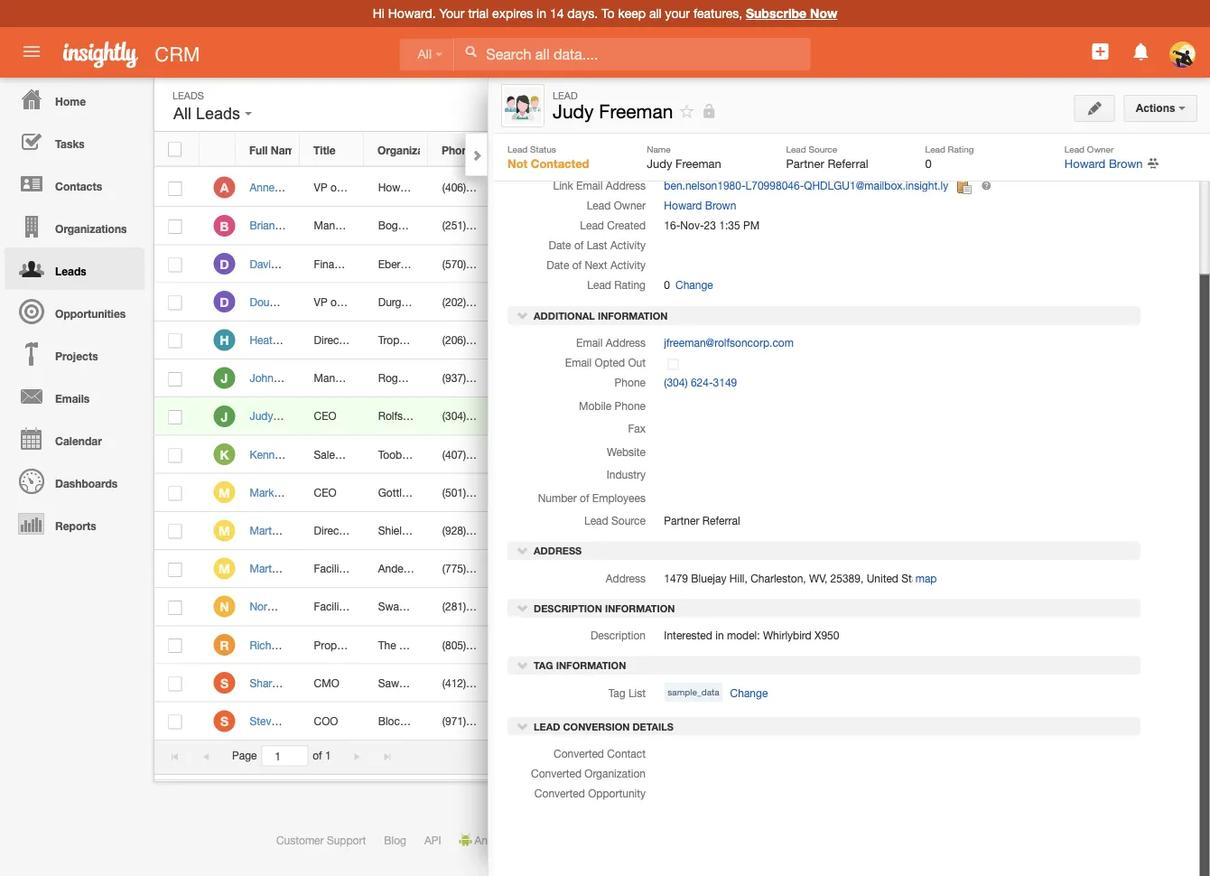 Task type: vqa. For each thing, say whether or not it's contained in the screenshot.


Task type: describe. For each thing, give the bounding box(es) containing it.
open for (570) 412-6279
[[571, 257, 601, 270]]

ben.nelson1980-
[[664, 180, 746, 193]]

manager inside b row
[[314, 219, 357, 232]]

disqualified for b
[[625, 219, 681, 232]]

closed - disqualified cell for b
[[557, 207, 681, 245]]

carroll
[[277, 486, 309, 499]]

open - notcontacted for (281) 863-2433
[[571, 600, 679, 613]]

x950
[[815, 630, 840, 642]]

howard brown inside h row
[[793, 334, 866, 346]]

actions button
[[1124, 95, 1198, 122]]

address up description information
[[606, 572, 646, 585]]

property manager cell
[[300, 626, 401, 664]]

1:35 for (805) 715-0369
[[690, 639, 711, 651]]

bwhite@boganinc.com cell
[[493, 207, 617, 245]]

new
[[1084, 98, 1106, 110]]

expires
[[492, 6, 533, 21]]

hill,
[[730, 572, 748, 585]]

0 horizontal spatial in
[[537, 6, 547, 21]]

address up out
[[606, 337, 646, 349]]

contacted
[[531, 156, 590, 170]]

david
[[250, 257, 277, 270]]

judy up status
[[553, 100, 594, 122]]

tag list
[[609, 687, 646, 700]]

row group containing a
[[154, 169, 934, 741]]

description for description information
[[534, 603, 602, 615]]

23 for (412) 250-9270
[[675, 677, 687, 689]]

days.
[[568, 6, 598, 21]]

1:35 for (406) 653-3860
[[690, 181, 711, 194]]

0 vertical spatial information
[[598, 310, 668, 322]]

(570) 412-6279 cell
[[429, 245, 516, 283]]

sales manager cell
[[300, 436, 386, 474]]

h row
[[154, 321, 934, 360]]

trophy group (206) 645-7995
[[378, 334, 516, 346]]

of right number
[[580, 492, 590, 504]]

not
[[508, 156, 528, 170]]

howard brown inside "n" row
[[793, 600, 866, 613]]

nov- for (406) 653-3860
[[652, 181, 675, 194]]

freeman inside name judy freeman
[[676, 156, 722, 170]]

1 horizontal spatial lead owner
[[792, 144, 855, 156]]

16-nov-23 1:35 pm for (202) 168-3484
[[635, 295, 731, 308]]

howard brown link for a
[[793, 181, 866, 194]]

(251) 735-5824 bwhite@boganinc.com
[[443, 219, 617, 232]]

howard inside a row
[[793, 181, 831, 194]]

- for (251) 735-5824
[[617, 219, 622, 232]]

director inside finance director cell
[[355, 257, 394, 270]]

616-
[[469, 562, 492, 575]]

howard inside h row
[[793, 334, 831, 346]]

(406) 653-3860 cell
[[429, 169, 516, 207]]

- for (937) 360-8462
[[604, 372, 608, 384]]

s for steven
[[220, 714, 229, 729]]

anne lynch vp of sales howe-blanda llc
[[250, 181, 467, 194]]

mark carroll ceo
[[250, 486, 337, 499]]

norma
[[250, 600, 282, 613]]

open down record permissions image
[[673, 140, 704, 153]]

(281) 863-2433 cell
[[429, 588, 516, 626]]

a row
[[154, 169, 934, 207]]

2 horizontal spatial lead owner
[[1065, 144, 1114, 154]]

disqualified for k
[[625, 448, 681, 461]]

organization for organization phone
[[378, 144, 444, 156]]

closed - disqualified for a
[[571, 181, 681, 194]]

organizations link
[[5, 205, 145, 248]]

16- down ben.nelson1980-
[[664, 220, 681, 232]]

- for (206) 645-7995
[[604, 334, 608, 346]]

16- for (202) 168-3484
[[635, 295, 652, 308]]

inc for block
[[409, 715, 423, 727]]

open for (412) 250-9270
[[571, 677, 601, 689]]

brown inside cell
[[834, 562, 866, 575]]

name for name
[[617, 81, 646, 93]]

0 horizontal spatial owner
[[614, 200, 646, 212]]

0 vertical spatial converted
[[554, 748, 604, 761]]

your
[[665, 6, 690, 21]]

of right baker
[[331, 295, 340, 308]]

company
[[443, 639, 490, 651]]

projects link
[[5, 332, 145, 375]]

closed - disqualified cell for a
[[557, 169, 681, 207]]

follow image for (937) 360-8462
[[858, 370, 875, 388]]

2 m row from the top
[[154, 512, 934, 550]]

vp of sales cell for a
[[300, 169, 370, 207]]

1 vertical spatial referral
[[703, 515, 740, 527]]

open - notcontacted cell for (281) 863-2433
[[557, 588, 679, 626]]

2 activity from the top
[[611, 259, 646, 272]]

navigation containing home
[[0, 78, 145, 545]]

now
[[810, 6, 838, 21]]

leads inside 'button'
[[196, 104, 240, 123]]

android app link
[[459, 834, 536, 846]]

16- left import
[[962, 313, 978, 325]]

(805)
[[443, 639, 466, 651]]

r row
[[154, 626, 934, 664]]

manager cell for j
[[300, 360, 364, 398]]

0 vertical spatial judy freeman
[[664, 81, 733, 93]]

23 for (406) 653-3860
[[675, 181, 687, 194]]

closed for b
[[571, 219, 614, 232]]

open - notcontacted for (412) 250-9270
[[571, 677, 679, 689]]

1 vertical spatial converted
[[531, 768, 582, 780]]

23 for (304) 624-3149
[[675, 410, 687, 423]]

howard brown inside cell
[[793, 562, 866, 575]]

full name
[[249, 144, 301, 156]]

lead inside lead rating 0
[[926, 144, 946, 154]]

(501)
[[443, 486, 466, 499]]

1 vertical spatial lead created
[[580, 220, 646, 232]]

0 horizontal spatial name
[[271, 144, 301, 156]]

rating for lead rating
[[615, 279, 646, 292]]

1 vertical spatial phone
[[615, 377, 646, 389]]

m link for martha bradley
[[214, 520, 235, 541]]

1 horizontal spatial change link
[[725, 685, 768, 708]]

howe-blanda llc cell
[[364, 169, 467, 207]]

notcontacted for (281) 863-2433
[[611, 600, 679, 613]]

23 for (928) 565468
[[675, 524, 687, 537]]

property
[[314, 639, 355, 651]]

johnny wheeler link
[[250, 372, 337, 384]]

23 for (937) 360-8462
[[675, 372, 687, 384]]

industry
[[607, 469, 646, 481]]

- for (501) 733-1738
[[604, 486, 608, 499]]

- for (281) 863-2433
[[604, 600, 608, 613]]

follow image for (805) 715-0369
[[858, 637, 875, 654]]

rolfson inside cell
[[378, 410, 415, 423]]

anderson inc (775) 616-7387
[[378, 562, 516, 575]]

3 m row from the top
[[154, 550, 934, 588]]

0 horizontal spatial lead owner
[[587, 200, 646, 212]]

16-nov-23 1:35 pm for (407) 546-6906
[[635, 448, 731, 461]]

9290
[[492, 715, 516, 727]]

1 vertical spatial and
[[416, 295, 435, 308]]

address down responsible at the top of the page
[[606, 180, 646, 193]]

l70998046-
[[746, 180, 804, 193]]

1 vertical spatial partner
[[664, 515, 700, 527]]

douglas
[[250, 295, 289, 308]]

863-
[[469, 600, 492, 613]]

link email address
[[553, 180, 646, 193]]

ceo for m
[[314, 486, 337, 499]]

white image
[[465, 45, 477, 58]]

16-nov-23 1:35 pm for (805) 715-0369
[[635, 639, 731, 651]]

recycle bin
[[964, 142, 1031, 154]]

notcontacted for (412) 250-9270
[[611, 677, 679, 689]]

0369
[[492, 639, 516, 651]]

howard brown cell
[[780, 550, 866, 588]]

notcontacted for (928) 565468
[[611, 524, 679, 537]]

brown inside a row
[[834, 181, 866, 194]]

(406)
[[443, 181, 466, 194]]

freeman down johnny wheeler link
[[276, 410, 319, 423]]

follow image for (775) 616-7387
[[858, 561, 875, 578]]

1 vertical spatial date
[[547, 259, 569, 272]]

(412) 250-9270 cell
[[429, 664, 516, 703]]

notcontacted for (304) 624-3149
[[611, 410, 679, 423]]

open - notcontacted cell for (971) 344-9290
[[557, 703, 679, 741]]

wheeler
[[288, 372, 328, 384]]

d for douglas baker
[[220, 295, 229, 310]]

sawayn llc (412) 250-9270 sharon.little@sawayn.com
[[378, 677, 632, 689]]

&
[[417, 524, 424, 537]]

follow image for (570) 412-6279
[[858, 256, 875, 273]]

16-nov-23 1:35 pm cell for (928) 565468
[[621, 512, 780, 550]]

matthews
[[280, 257, 328, 270]]

full
[[249, 144, 268, 156]]

name judy freeman
[[647, 144, 722, 170]]

(501) 733-1738 cell
[[429, 474, 516, 512]]

16-nov-23 1:35 pm cell for (251) 735-5824
[[621, 207, 780, 245]]

(570)
[[443, 257, 466, 270]]

0 horizontal spatial change
[[676, 279, 714, 292]]

website
[[607, 446, 646, 458]]

open - notcontacted cell for (570) 412-6279
[[557, 245, 679, 283]]

right click to copy email address image
[[958, 180, 972, 195]]

freeman up record permissions image
[[691, 81, 733, 93]]

referral inside lead source partner referral
[[828, 156, 869, 170]]

nov- for (570) 412-6279
[[652, 257, 675, 270]]

2 horizontal spatial owner
[[1088, 144, 1114, 154]]

16- for (937) 360-8462
[[635, 372, 652, 384]]

16-nov-23 1:35 pm for (501) 733-1738
[[635, 486, 731, 499]]

1 vertical spatial created
[[607, 220, 646, 232]]

of left next
[[572, 259, 582, 272]]

5824
[[492, 219, 516, 232]]

open - notcontacted cell for (412) 250-9270
[[557, 664, 679, 703]]

1:35 for (971) 344-9290
[[690, 715, 711, 727]]

1:35 for (407) 546-6906
[[690, 448, 711, 461]]

qhdlgu1@mailbox.insight.ly
[[804, 180, 949, 193]]

follow image for (971) 344-9290
[[858, 714, 875, 731]]

lead rating 0
[[926, 144, 974, 170]]

follow image for (281) 863-2433
[[858, 599, 875, 616]]

jfreeman@rolfsoncorp.com link
[[664, 337, 794, 349]]

open for (928) 565468
[[571, 524, 601, 537]]

leads link
[[5, 248, 145, 290]]

j for johnny wheeler
[[221, 371, 228, 386]]

- for (407) 546-6906
[[617, 448, 622, 461]]

freeman down search all data.... text field
[[599, 100, 673, 122]]

23 for (281) 863-2433
[[675, 600, 687, 613]]

number
[[538, 492, 577, 504]]

martha for martha hudson
[[250, 562, 284, 575]]

block inc cell
[[364, 703, 429, 741]]

open for (971) 344-9290
[[571, 715, 601, 727]]

interested in model: whirlybird x950
[[664, 630, 840, 642]]

0 horizontal spatial 0
[[664, 279, 670, 292]]

judy inside row group
[[250, 410, 273, 423]]

notcontacted for (206) 645-7995
[[611, 334, 679, 346]]

sales inside k row
[[314, 448, 340, 461]]

change record owner image
[[1148, 155, 1159, 172]]

sons inside ebert and sons cell
[[428, 257, 453, 270]]

judy freeman ceo
[[250, 410, 337, 423]]

0 vertical spatial rolfson corporation
[[664, 120, 762, 133]]

howard brown inside r row
[[793, 639, 866, 651]]

8462
[[492, 372, 516, 384]]

k
[[220, 447, 229, 462]]

1 vertical spatial title
[[313, 144, 336, 156]]

sawayn llc cell
[[364, 664, 440, 703]]

leads up opportunities link
[[55, 265, 86, 277]]

closed for k
[[571, 448, 614, 461]]

mcarroll@gsd.com
[[507, 486, 597, 499]]

to
[[602, 6, 615, 21]]

ben.nelson1980-l70998046-qhdlgu1@mailbox.insight.ly
[[664, 180, 949, 193]]

16- for (805) 715-0369
[[635, 639, 652, 651]]

- down record permissions image
[[707, 140, 712, 153]]

16-nov-23 import link
[[946, 313, 1048, 325]]

diaz
[[290, 639, 311, 651]]

bailey
[[293, 448, 322, 461]]

1:35 for (928) 565468
[[690, 524, 711, 537]]

bogan-auer, inc.
[[378, 219, 459, 232]]

0 inside lead rating 0
[[926, 156, 932, 170]]

information for description
[[605, 603, 675, 615]]

anne
[[250, 181, 275, 194]]

change for change "link" for open - notcontacted
[[801, 140, 839, 153]]

your
[[440, 6, 465, 21]]

of left the 1
[[313, 750, 322, 762]]

9270
[[492, 677, 516, 689]]

inc for anderson
[[428, 562, 443, 575]]

(775) 616-7387 cell
[[429, 550, 516, 588]]

16-nov-23 1:35 pm cell for (775) 616-7387
[[621, 550, 780, 588]]

(206) 645-7995 cell
[[429, 321, 516, 360]]

email opted out
[[565, 357, 646, 369]]

smartmerge
[[946, 190, 1006, 202]]

1 vertical spatial sons
[[438, 295, 462, 308]]

1:35 for (412) 250-9270
[[690, 677, 711, 689]]

(805) 715-0369 cell
[[429, 626, 516, 664]]

(928) 565468
[[443, 524, 505, 537]]

heather sanders
[[250, 334, 331, 346]]

and inside cell
[[407, 257, 425, 270]]

manager inside r row
[[358, 639, 401, 651]]

judy down search all data.... text field
[[664, 81, 688, 93]]

howard brown inside a row
[[793, 181, 866, 194]]

of inside a row
[[331, 181, 340, 194]]

cmo cell
[[300, 664, 364, 703]]

1 horizontal spatial corporation
[[704, 120, 762, 133]]

23 for (206) 645-7995
[[675, 334, 687, 346]]

0 vertical spatial ceo
[[664, 100, 687, 113]]

leads right smartmerge
[[1009, 190, 1038, 202]]

m link for mark carroll
[[214, 482, 235, 503]]

norma kennedy link
[[250, 600, 337, 613]]

of left the last
[[574, 240, 584, 252]]

lead inside lead status not contacted
[[508, 144, 528, 154]]

howard inside cell
[[793, 562, 831, 575]]

(928)
[[443, 524, 466, 537]]

1 horizontal spatial in
[[716, 630, 724, 642]]

brian white manager
[[250, 219, 357, 232]]

features,
[[694, 6, 743, 21]]

1 vertical spatial judy freeman
[[553, 100, 673, 122]]

the padberg company cell
[[364, 626, 490, 664]]

nov- for (251) 735-5824
[[652, 219, 675, 232]]

(971)
[[443, 715, 466, 727]]

manager inside k row
[[344, 448, 386, 461]]

manager inside "n" row
[[351, 600, 394, 613]]

16-nov-23 1:35 pm cell for (281) 863-2433
[[621, 588, 780, 626]]

j for judy freeman
[[221, 409, 228, 424]]

rkdiaz@padbergh.com
[[507, 639, 615, 651]]

blog link
[[384, 834, 406, 846]]

ebert and sons cell
[[364, 245, 453, 283]]

manager down sanders
[[314, 372, 357, 384]]

closed for a
[[571, 181, 614, 194]]

23 for (971) 344-9290
[[675, 715, 687, 727]]

shields & gigot cell
[[364, 512, 453, 550]]

1 j row from the top
[[154, 360, 934, 398]]

trophy
[[378, 334, 411, 346]]

2 d row from the top
[[154, 283, 934, 321]]

3149 for (304) 624-3149 cell
[[492, 410, 516, 423]]

group
[[414, 334, 444, 346]]

leads up all leads
[[173, 89, 204, 101]]

(304) 624-3149 for (304) 624-3149 link
[[664, 377, 737, 389]]

brian
[[250, 219, 275, 232]]

nov- for (928) 565468
[[652, 524, 675, 537]]

lead inside lead source partner referral
[[786, 144, 806, 154]]

pm for (501) 733-1738
[[714, 486, 731, 499]]

change link for open - notcontacted
[[796, 137, 839, 156]]

ebert
[[378, 257, 404, 270]]

inc.
[[442, 219, 459, 232]]

m for mark carroll
[[219, 485, 230, 500]]



Task type: locate. For each thing, give the bounding box(es) containing it.
open - notcontacted cell
[[557, 245, 679, 283], [557, 283, 679, 321], [557, 321, 679, 360], [557, 360, 679, 398], [557, 398, 679, 436], [557, 474, 679, 512], [557, 512, 679, 550], [557, 550, 679, 588], [557, 588, 679, 626], [557, 664, 679, 703], [557, 703, 679, 741]]

2 follow image from the top
[[858, 294, 875, 311]]

pm inside a row
[[714, 181, 731, 194]]

chevron down image left additional
[[517, 309, 529, 322]]

follow image for (206) 645-7995
[[858, 332, 875, 350]]

martha bradley link
[[250, 524, 333, 537]]

7 open - notcontacted cell from the top
[[557, 512, 679, 550]]

finance
[[314, 257, 352, 270]]

0 horizontal spatial rating
[[615, 279, 646, 292]]

address
[[606, 180, 646, 193], [606, 337, 646, 349], [531, 546, 582, 557], [606, 572, 646, 585]]

16- down industry
[[635, 486, 652, 499]]

16- inside h row
[[635, 334, 652, 346]]

d row
[[154, 245, 934, 283], [154, 283, 934, 321]]

follow image inside a row
[[858, 180, 875, 197]]

howard inside r row
[[793, 639, 831, 651]]

1 vertical spatial activity
[[611, 259, 646, 272]]

disqualified inside r row
[[625, 639, 681, 651]]

employees
[[593, 492, 646, 504]]

2 m from the top
[[219, 523, 230, 538]]

1 16-nov-23 1:35 pm cell from the top
[[621, 169, 780, 207]]

pm inside "n" row
[[714, 600, 731, 613]]

(304) inside cell
[[443, 410, 466, 423]]

facility manager cell for n
[[300, 588, 394, 626]]

crm
[[155, 42, 200, 65]]

2 16-nov-23 1:35 pm cell from the top
[[621, 207, 780, 245]]

(304) 624-3149 cell
[[429, 398, 516, 436]]

2 director cell from the top
[[300, 512, 364, 550]]

d for david matthews
[[220, 257, 229, 271]]

swaniawski
[[378, 600, 435, 613]]

- up website
[[604, 410, 608, 423]]

16-nov-23 1:35 pm for (937) 360-8462
[[635, 372, 731, 384]]

open for (202) 168-3484
[[571, 295, 601, 308]]

tasks link
[[5, 120, 145, 163]]

1:35 inside "n" row
[[690, 600, 711, 613]]

navigation
[[0, 78, 145, 545]]

sharon little cmo
[[250, 677, 340, 689]]

j link down h
[[214, 367, 235, 389]]

1 field
[[262, 746, 307, 766]]

owner up ben.nelson1980-l70998046-qhdlgu1@mailbox.insight.ly link
[[821, 144, 855, 156]]

1 vertical spatial source
[[612, 515, 646, 527]]

23 inside "n" row
[[675, 600, 687, 613]]

number of employees
[[538, 492, 646, 504]]

auer,
[[414, 219, 439, 232]]

2 chevron down image from the top
[[517, 545, 529, 557]]

0 horizontal spatial created
[[607, 220, 646, 232]]

1 vertical spatial manager cell
[[300, 360, 364, 398]]

chevron right image
[[471, 149, 483, 162]]

follow image
[[679, 103, 696, 120], [858, 180, 875, 197], [858, 256, 875, 273], [858, 332, 875, 350], [858, 409, 875, 426], [858, 599, 875, 616], [858, 637, 875, 654], [858, 675, 875, 693], [858, 714, 875, 731]]

1 s from the top
[[220, 676, 229, 691]]

3 16-nov-23 1:35 pm cell from the top
[[621, 245, 780, 283]]

brown inside h row
[[834, 334, 866, 346]]

1 s row from the top
[[154, 664, 934, 703]]

pm for (937) 360-8462
[[714, 372, 731, 384]]

all for all leads
[[173, 104, 192, 123]]

support
[[327, 834, 366, 846]]

open - notcontacted down industry
[[571, 486, 679, 499]]

10 16-nov-23 1:35 pm cell from the top
[[621, 512, 780, 550]]

open - notcontacted down record permissions image
[[673, 140, 787, 153]]

open for (304) 624-3149
[[571, 410, 601, 423]]

sanders
[[291, 334, 331, 346]]

6 follow image from the top
[[858, 523, 875, 540]]

16- down the lead rating
[[635, 295, 652, 308]]

blanda
[[411, 181, 445, 194]]

16-nov-23 1:35 pm for (775) 616-7387
[[635, 562, 731, 575]]

howard brown link for h
[[793, 334, 866, 346]]

1 activity from the top
[[611, 240, 646, 252]]

2 facility from the top
[[314, 600, 348, 613]]

16- down list
[[635, 715, 652, 727]]

(937) 360-8462 jwheeler@rgf.com
[[443, 372, 593, 384]]

trophy group cell
[[364, 321, 444, 360]]

16-nov-23 1:35 pm inside r row
[[635, 639, 731, 651]]

chevron down image
[[517, 602, 529, 615]]

1:35 for (937) 360-8462
[[690, 372, 711, 384]]

3 follow image from the top
[[858, 370, 875, 388]]

1 open - notcontacted cell from the top
[[557, 245, 679, 283]]

11 16-nov-23 1:35 pm cell from the top
[[621, 550, 780, 588]]

organization inside converted contact converted organization converted opportunity
[[585, 768, 646, 780]]

1 d from the top
[[220, 257, 229, 271]]

3 closed from the top
[[571, 448, 614, 461]]

0 horizontal spatial (304) 624-3149
[[443, 410, 516, 423]]

16-nov-23 1:35 pm inside a row
[[635, 181, 731, 194]]

chevron down image
[[517, 309, 529, 322], [517, 545, 529, 557], [517, 660, 529, 672], [517, 720, 529, 733]]

howard brown inside s row
[[793, 715, 866, 727]]

1:35 inside b row
[[690, 219, 711, 232]]

follow image for (412) 250-9270
[[858, 675, 875, 693]]

1:35 for (501) 733-1738
[[690, 486, 711, 499]]

facility manager for n
[[314, 600, 394, 613]]

1 vertical spatial information
[[605, 603, 675, 615]]

8 open - notcontacted cell from the top
[[557, 550, 679, 588]]

martha
[[250, 524, 284, 537], [250, 562, 284, 575]]

0 vertical spatial organization
[[585, 120, 646, 133]]

1:35 inside h row
[[690, 334, 711, 346]]

Search this list... text field
[[605, 90, 808, 117]]

facility inside "n" row
[[314, 600, 348, 613]]

0 vertical spatial partner
[[786, 156, 825, 170]]

closed inside k row
[[571, 448, 614, 461]]

nov- inside a row
[[652, 181, 675, 194]]

0 vertical spatial all
[[418, 47, 432, 61]]

1 horizontal spatial all
[[418, 47, 432, 61]]

None checkbox
[[168, 142, 182, 157], [168, 181, 182, 196], [168, 220, 182, 234], [168, 258, 182, 272], [168, 372, 182, 387], [168, 410, 182, 425], [168, 448, 182, 463], [168, 525, 182, 539], [168, 639, 182, 653], [168, 677, 182, 692], [168, 142, 182, 157], [168, 181, 182, 196], [168, 220, 182, 234], [168, 258, 182, 272], [168, 372, 182, 387], [168, 410, 182, 425], [168, 448, 182, 463], [168, 525, 182, 539], [168, 639, 182, 653], [168, 677, 182, 692]]

open down "tag information"
[[571, 677, 601, 689]]

1 closed - disqualified from the top
[[571, 181, 681, 194]]

closed up industry
[[571, 448, 614, 461]]

howe-
[[378, 181, 411, 194]]

judy inside name judy freeman
[[647, 156, 672, 170]]

4 follow image from the top
[[858, 447, 875, 464]]

all leads button
[[169, 100, 257, 127]]

n link
[[214, 596, 235, 618]]

closed - disqualified inside k row
[[571, 448, 681, 461]]

- inside b row
[[617, 219, 622, 232]]

0 vertical spatial m link
[[214, 482, 235, 503]]

pm inside h row
[[714, 334, 731, 346]]

chevron down image down (805) 715-0369 rkdiaz@padbergh.com
[[517, 660, 529, 672]]

closed - disqualified
[[571, 181, 681, 194], [571, 219, 681, 232], [571, 448, 681, 461], [571, 639, 681, 651]]

follow image for (501) 733-1738
[[858, 485, 875, 502]]

open inside h row
[[571, 334, 601, 346]]

toob inc cell
[[364, 436, 429, 474]]

4 closed from the top
[[571, 639, 614, 651]]

douglas baker link
[[250, 295, 330, 308]]

row containing full name
[[154, 133, 933, 167]]

rolfson corporation cell
[[364, 398, 476, 436]]

1:35 inside a row
[[690, 181, 711, 194]]

16-nov-23 1:35 pm inside "n" row
[[635, 600, 731, 613]]

disqualified down responsible at the top of the page
[[625, 181, 681, 194]]

nov- for (407) 546-6906
[[652, 448, 675, 461]]

notifications image
[[1131, 41, 1152, 62]]

1 vertical spatial tag
[[609, 687, 626, 700]]

open - notcontacted down out
[[571, 372, 679, 384]]

1 vp of sales cell from the top
[[300, 169, 370, 207]]

0 vertical spatial s link
[[214, 672, 235, 694]]

email down user responsible
[[576, 180, 603, 193]]

customer support
[[276, 834, 366, 846]]

16-nov-23 1:35 pm for (406) 653-3860
[[635, 181, 731, 194]]

1 vertical spatial s link
[[214, 710, 235, 732]]

624- inside (304) 624-3149 cell
[[469, 410, 492, 423]]

in left model:
[[716, 630, 724, 642]]

4 disqualified from the top
[[625, 639, 681, 651]]

llc
[[448, 181, 467, 194], [438, 600, 458, 613], [420, 677, 440, 689]]

2 ceo cell from the top
[[300, 474, 364, 512]]

2 disqualified from the top
[[625, 219, 681, 232]]

1 horizontal spatial name
[[617, 81, 646, 93]]

kbailey@toobinc.com cell
[[493, 436, 610, 474]]

2 vertical spatial change
[[730, 687, 768, 700]]

s row
[[154, 664, 934, 703], [154, 703, 934, 741]]

spayne@blockinc.com cell
[[493, 703, 615, 741]]

durgan and sons cell
[[364, 283, 462, 321]]

2 vertical spatial llc
[[420, 677, 440, 689]]

0 vertical spatial 3149
[[713, 377, 737, 389]]

s link
[[214, 672, 235, 694], [214, 710, 235, 732]]

sharon.little@sawayn.com cell
[[493, 664, 632, 703]]

2 vertical spatial sales
[[314, 448, 340, 461]]

d up the h "link"
[[220, 295, 229, 310]]

16- up the lead rating
[[635, 257, 652, 270]]

jwheeler@rgf.com
[[507, 372, 593, 384]]

closed - disqualified inside a row
[[571, 181, 681, 194]]

4 16-nov-23 1:35 pm cell from the top
[[621, 283, 780, 321]]

7 16-nov-23 1:35 pm cell from the top
[[621, 398, 780, 436]]

nov- for (281) 863-2433
[[652, 600, 675, 613]]

k row
[[154, 436, 934, 474]]

1 m link from the top
[[214, 482, 235, 503]]

vp for d
[[314, 295, 328, 308]]

1:35 inside k row
[[690, 448, 711, 461]]

2 vertical spatial change link
[[725, 685, 768, 708]]

open for (281) 863-2433
[[571, 600, 601, 613]]

1 vertical spatial s
[[220, 714, 229, 729]]

6 open - notcontacted cell from the top
[[557, 474, 679, 512]]

finance director cell
[[300, 245, 394, 283]]

1 vp from the top
[[314, 181, 328, 194]]

2 j link from the top
[[214, 405, 235, 427]]

7 follow image from the top
[[858, 561, 875, 578]]

converted left the opportunity
[[535, 788, 585, 800]]

1 horizontal spatial rolfson
[[664, 120, 701, 133]]

16- for (206) 645-7995
[[635, 334, 652, 346]]

director down douglas baker vp of sales durgan and sons
[[314, 334, 352, 346]]

0 vertical spatial director
[[355, 257, 394, 270]]

responsible
[[586, 160, 646, 173]]

nov- for (412) 250-9270
[[652, 677, 675, 689]]

1 manager cell from the top
[[300, 207, 364, 245]]

ceo right the carroll
[[314, 486, 337, 499]]

1 horizontal spatial 3149
[[713, 377, 737, 389]]

16- left 1479
[[635, 562, 652, 575]]

pm for (281) 863-2433
[[714, 600, 731, 613]]

1 vertical spatial change
[[676, 279, 714, 292]]

0 horizontal spatial partner
[[664, 515, 700, 527]]

sales up mark carroll ceo
[[314, 448, 340, 461]]

0 vertical spatial title
[[626, 100, 646, 113]]

disqualified inside k row
[[625, 448, 681, 461]]

1 vertical spatial vp
[[314, 295, 328, 308]]

tag left list
[[609, 687, 626, 700]]

16-nov-23 1:35 pm inside k row
[[635, 448, 731, 461]]

(775)
[[443, 562, 466, 575]]

follow image for (304) 624-3149
[[858, 409, 875, 426]]

import
[[1017, 313, 1048, 325]]

cell
[[493, 169, 557, 207], [780, 207, 844, 245], [889, 207, 934, 245], [493, 245, 557, 283], [780, 245, 844, 283], [889, 245, 934, 283], [493, 283, 557, 321], [493, 321, 557, 360], [889, 321, 934, 360], [364, 360, 429, 398], [780, 360, 844, 398], [889, 360, 934, 398], [154, 398, 200, 436], [493, 398, 557, 436], [780, 398, 844, 436], [889, 398, 934, 436], [780, 436, 844, 474], [889, 436, 934, 474], [364, 474, 429, 512], [780, 474, 844, 512], [889, 474, 934, 512], [493, 512, 557, 550], [780, 512, 844, 550], [493, 550, 557, 588], [493, 588, 557, 626], [780, 664, 844, 703]]

16- inside a row
[[635, 181, 652, 194]]

- up date of last activity date of next activity
[[617, 219, 622, 232]]

and left (202)
[[416, 295, 435, 308]]

hi howard. your trial expires in 14 days. to keep all your features, subscribe now
[[373, 6, 838, 21]]

change up ben.nelson1980-l70998046-qhdlgu1@mailbox.insight.ly link
[[801, 140, 839, 153]]

1 follow image from the top
[[858, 218, 875, 235]]

description down description information
[[591, 630, 646, 642]]

9 16-nov-23 1:35 pm cell from the top
[[621, 474, 780, 512]]

2 closed from the top
[[571, 219, 614, 232]]

ceo cell
[[300, 398, 364, 436], [300, 474, 364, 512]]

director cell up wheeler
[[300, 321, 364, 360]]

open for (206) 645-7995
[[571, 334, 601, 346]]

2 d from the top
[[220, 295, 229, 310]]

1 horizontal spatial (304) 624-3149
[[664, 377, 737, 389]]

j link up k link
[[214, 405, 235, 427]]

opportunity
[[588, 788, 646, 800]]

nov- inside h row
[[652, 334, 675, 346]]

5 16-nov-23 1:35 pm cell from the top
[[621, 321, 780, 360]]

0 horizontal spatial tag
[[534, 661, 553, 672]]

pm for (304) 624-3149
[[714, 410, 731, 423]]

chevron down image for address
[[517, 545, 529, 557]]

11 open - notcontacted cell from the top
[[557, 703, 679, 741]]

home
[[55, 95, 86, 108]]

1 vertical spatial corporation
[[418, 410, 476, 423]]

open down number of employees
[[571, 524, 601, 537]]

0 change
[[664, 279, 714, 292]]

ceo cell up kenneth bailey sales manager toob inc at the left of page
[[300, 398, 364, 436]]

richard diaz property manager
[[250, 639, 401, 651]]

6 16-nov-23 1:35 pm cell from the top
[[621, 360, 780, 398]]

corporation inside cell
[[418, 410, 476, 423]]

open up "rkdiaz@padbergh.com"
[[571, 600, 601, 613]]

3 m from the top
[[219, 562, 230, 576]]

row
[[154, 133, 933, 167]]

description up "rkdiaz@padbergh.com"
[[534, 603, 602, 615]]

notcontacted down out
[[611, 372, 679, 384]]

nov- inside k row
[[652, 448, 675, 461]]

16-nov-23 1:35 pm inside b row
[[635, 219, 731, 232]]

closed - disqualified up the last
[[571, 219, 681, 232]]

anderson inc cell
[[364, 550, 443, 588]]

16-nov-23 1:35 pm for (281) 863-2433
[[635, 600, 731, 613]]

vp right lynch
[[314, 181, 328, 194]]

2 closed - disqualified from the top
[[571, 219, 681, 232]]

director for h
[[314, 334, 352, 346]]

date down bwhite@boganinc.com in the top of the page
[[549, 240, 571, 252]]

12 16-nov-23 1:35 pm cell from the top
[[621, 588, 780, 626]]

0 horizontal spatial all
[[173, 104, 192, 123]]

notcontacted up details
[[611, 677, 679, 689]]

description for description
[[591, 630, 646, 642]]

4 closed - disqualified cell from the top
[[557, 626, 681, 664]]

notcontacted inside "n" row
[[611, 600, 679, 613]]

pm for (928) 565468
[[714, 524, 731, 537]]

b
[[220, 218, 229, 233]]

1 martha from the top
[[250, 524, 284, 537]]

brown inside r row
[[834, 639, 866, 651]]

(407) 546-6906 cell
[[429, 436, 516, 474]]

organization up howe-blanda llc cell
[[378, 144, 444, 156]]

1 vertical spatial rolfson
[[378, 410, 415, 423]]

lead image
[[505, 88, 541, 124]]

2 facility manager cell from the top
[[300, 588, 394, 626]]

1 closed from the top
[[571, 181, 614, 194]]

1 horizontal spatial partner
[[786, 156, 825, 170]]

follow image for (202) 168-3484
[[858, 294, 875, 311]]

n
[[220, 600, 229, 615]]

activity up the lead rating
[[611, 259, 646, 272]]

mobile phone
[[579, 400, 646, 412]]

manager up sawayn
[[358, 639, 401, 651]]

16- inside r row
[[635, 639, 652, 651]]

0 vertical spatial in
[[537, 6, 547, 21]]

emails
[[55, 392, 90, 405]]

2 vp from the top
[[314, 295, 328, 308]]

director cell
[[300, 321, 364, 360], [300, 512, 364, 550]]

1 horizontal spatial (304)
[[664, 377, 688, 389]]

rkdiaz@padbergh.com cell
[[493, 626, 615, 664]]

15 16-nov-23 1:35 pm cell from the top
[[621, 703, 780, 741]]

23 inside b row
[[675, 219, 687, 232]]

open - notcontacted for (206) 645-7995
[[571, 334, 679, 346]]

0 vertical spatial director cell
[[300, 321, 364, 360]]

5 open - notcontacted cell from the top
[[557, 398, 679, 436]]

1 facility manager from the top
[[314, 562, 394, 575]]

1:35 for (281) 863-2433
[[690, 600, 711, 613]]

(937) 360-8462 cell
[[429, 360, 516, 398]]

2 vertical spatial m
[[219, 562, 230, 576]]

(304) 624-3149 inside cell
[[443, 410, 516, 423]]

2 vertical spatial email
[[565, 357, 592, 369]]

notcontacted up the lead rating
[[611, 257, 679, 270]]

all link
[[400, 38, 454, 71]]

change link right sample_data link
[[725, 685, 768, 708]]

the padberg company
[[378, 639, 490, 651]]

2 vp of sales cell from the top
[[300, 283, 370, 321]]

open up additional information
[[571, 295, 601, 308]]

16- down employees
[[635, 524, 652, 537]]

0 vertical spatial inc
[[405, 448, 420, 461]]

16- for (570) 412-6279
[[635, 257, 652, 270]]

ceo left record permissions image
[[664, 100, 687, 113]]

steven
[[250, 715, 283, 727]]

2 s link from the top
[[214, 710, 235, 732]]

1 facility from the top
[[314, 562, 348, 575]]

lead created up ben.nelson1980-
[[634, 144, 704, 156]]

follow image inside "n" row
[[858, 599, 875, 616]]

closed - disqualified down description information
[[571, 639, 681, 651]]

j row
[[154, 360, 934, 398], [154, 398, 934, 436]]

model:
[[727, 630, 760, 642]]

2 horizontal spatial change
[[801, 140, 839, 153]]

s for sharon
[[220, 676, 229, 691]]

1 vertical spatial 624-
[[469, 410, 492, 423]]

facility manager inside m 'row'
[[314, 562, 394, 575]]

open - notcontacted for (501) 733-1738
[[571, 486, 679, 499]]

16-nov-23 1:35 pm cell
[[621, 169, 780, 207], [621, 207, 780, 245], [621, 245, 780, 283], [621, 283, 780, 321], [621, 321, 780, 360], [621, 360, 780, 398], [621, 398, 780, 436], [621, 436, 780, 474], [621, 474, 780, 512], [621, 512, 780, 550], [621, 550, 780, 588], [621, 588, 780, 626], [621, 626, 780, 664], [621, 664, 780, 703], [621, 703, 780, 741]]

546-
[[469, 448, 492, 461]]

(971) 344-9290 cell
[[429, 703, 516, 741]]

- for (570) 412-6279
[[604, 257, 608, 270]]

organization up the opportunity
[[585, 768, 646, 780]]

facility inside m 'row'
[[314, 562, 348, 575]]

activity
[[611, 240, 646, 252], [611, 259, 646, 272]]

3 m link from the top
[[214, 558, 235, 580]]

phone up "(406)"
[[442, 144, 475, 156]]

facility
[[314, 562, 348, 575], [314, 600, 348, 613]]

2 s from the top
[[220, 714, 229, 729]]

chevron down image right (775) 616-7387 cell on the left bottom
[[517, 545, 529, 557]]

shields & gigot
[[378, 524, 453, 537]]

toob
[[378, 448, 402, 461]]

0 vertical spatial referral
[[828, 156, 869, 170]]

open - notcontacted inside "n" row
[[571, 600, 679, 613]]

1 facility manager cell from the top
[[300, 550, 394, 588]]

and
[[407, 257, 425, 270], [416, 295, 435, 308]]

16-nov-23 1:35 pm for (304) 624-3149
[[635, 410, 731, 423]]

contacts
[[55, 180, 102, 192]]

partner up 1479
[[664, 515, 700, 527]]

open - notcontacted up the lead rating
[[571, 257, 679, 270]]

pm inside r row
[[714, 639, 731, 651]]

open - notcontacted cell for (937) 360-8462
[[557, 360, 679, 398]]

4 open - notcontacted cell from the top
[[557, 360, 679, 398]]

0 vertical spatial martha
[[250, 524, 284, 537]]

3 closed - disqualified from the top
[[571, 448, 681, 461]]

director right finance at the top of page
[[355, 257, 394, 270]]

vp of sales cell
[[300, 169, 370, 207], [300, 283, 370, 321]]

- for (805) 715-0369
[[617, 639, 622, 651]]

1 vertical spatial d
[[220, 295, 229, 310]]

johnny wheeler
[[250, 372, 328, 384]]

pm for (805) 715-0369
[[714, 639, 731, 651]]

rating up right click to copy email address icon
[[948, 144, 974, 154]]

partner inside lead source partner referral
[[786, 156, 825, 170]]

2 m link from the top
[[214, 520, 235, 541]]

referral up bluejay
[[703, 515, 740, 527]]

director up hudson
[[314, 524, 352, 537]]

16- up date of last activity date of next activity
[[635, 219, 652, 232]]

0 vertical spatial vp
[[314, 181, 328, 194]]

sales for a
[[343, 181, 370, 194]]

1 horizontal spatial owner
[[821, 144, 855, 156]]

m left "mark"
[[219, 485, 230, 500]]

subscribe
[[746, 6, 807, 21]]

2 j from the top
[[221, 409, 228, 424]]

martha hudson link
[[250, 562, 334, 575]]

1 director cell from the top
[[300, 321, 364, 360]]

inc inside cell
[[409, 715, 423, 727]]

j link
[[214, 367, 235, 389], [214, 405, 235, 427]]

map
[[916, 572, 937, 585]]

0 vertical spatial j
[[221, 371, 228, 386]]

david matthews link
[[250, 257, 337, 270]]

howard inside "n" row
[[793, 600, 831, 613]]

closed - disqualified cell for r
[[557, 626, 681, 664]]

1 ceo cell from the top
[[300, 398, 364, 436]]

23 inside h row
[[675, 334, 687, 346]]

rolfson corporation inside cell
[[378, 410, 476, 423]]

organizations
[[55, 222, 127, 235]]

d link
[[214, 253, 235, 275], [214, 291, 235, 313]]

of 1
[[313, 750, 331, 762]]

calendar link
[[5, 417, 145, 460]]

open - notcontacted cell for (304) 624-3149
[[557, 398, 679, 436]]

show sidebar image
[[1030, 98, 1043, 110]]

b row
[[154, 207, 934, 245]]

2 vertical spatial organization
[[585, 768, 646, 780]]

0 horizontal spatial source
[[612, 515, 646, 527]]

1 j from the top
[[221, 371, 228, 386]]

(251) 735-5824 cell
[[429, 207, 516, 245]]

pm inside k row
[[714, 448, 731, 461]]

23 inside r row
[[675, 639, 687, 651]]

1 vertical spatial organization
[[378, 144, 444, 156]]

16- inside "n" row
[[635, 600, 652, 613]]

director for m
[[314, 524, 352, 537]]

n row
[[154, 588, 934, 626]]

1 vertical spatial inc
[[428, 562, 443, 575]]

manager down shields
[[351, 562, 394, 575]]

23 inside k row
[[675, 448, 687, 461]]

1 vertical spatial all
[[173, 104, 192, 123]]

rating for lead rating 0
[[948, 144, 974, 154]]

corporation down search this list... text field
[[704, 120, 762, 133]]

howard inside s row
[[793, 715, 831, 727]]

open down the last
[[571, 257, 601, 270]]

closed inside b row
[[571, 219, 614, 232]]

23 inside a row
[[675, 181, 687, 194]]

lead created inside row
[[634, 144, 704, 156]]

3 disqualified from the top
[[625, 448, 681, 461]]

1
[[325, 750, 331, 762]]

closed - disqualified inside b row
[[571, 219, 681, 232]]

1 d row from the top
[[154, 245, 934, 283]]

follow image
[[858, 218, 875, 235], [858, 294, 875, 311], [858, 370, 875, 388], [858, 447, 875, 464], [858, 485, 875, 502], [858, 523, 875, 540], [858, 561, 875, 578]]

2 closed - disqualified cell from the top
[[557, 207, 681, 245]]

2 j row from the top
[[154, 398, 934, 436]]

0 vertical spatial (304) 624-3149
[[664, 377, 737, 389]]

brian white link
[[250, 219, 315, 232]]

16-nov-23 1:35 pm cell for (501) 733-1738
[[621, 474, 780, 512]]

0 horizontal spatial corporation
[[418, 410, 476, 423]]

1 horizontal spatial change
[[730, 687, 768, 700]]

created up ben.nelson1980-
[[663, 144, 704, 156]]

16- up list
[[635, 600, 652, 613]]

624- for (304) 624-3149 cell
[[469, 410, 492, 423]]

owner down new
[[1088, 144, 1114, 154]]

pm inside b row
[[714, 219, 731, 232]]

0 vertical spatial and
[[407, 257, 425, 270]]

tag information
[[531, 661, 626, 672]]

name
[[617, 81, 646, 93], [271, 144, 301, 156], [647, 144, 671, 154]]

wv,
[[809, 572, 828, 585]]

notcontacted for (501) 733-1738
[[611, 486, 679, 499]]

open - notcontacted cell for (775) 616-7387
[[557, 550, 679, 588]]

row group
[[154, 169, 934, 741]]

inc right toob
[[405, 448, 420, 461]]

of
[[331, 181, 340, 194], [574, 240, 584, 252], [572, 259, 582, 272], [331, 295, 340, 308], [580, 492, 590, 504], [313, 750, 322, 762]]

coo cell
[[300, 703, 364, 741]]

notcontacted down list
[[611, 715, 679, 727]]

bogan-
[[378, 219, 414, 232]]

notcontacted down employees
[[611, 524, 679, 537]]

api link
[[425, 834, 441, 846]]

0 horizontal spatial rolfson
[[378, 410, 415, 423]]

1 vertical spatial rolfson corporation
[[378, 410, 476, 423]]

(281) 863-2433
[[443, 600, 516, 613]]

2 vertical spatial phone
[[615, 400, 646, 412]]

1 closed - disqualified cell from the top
[[557, 169, 681, 207]]

- for (406) 653-3860
[[617, 181, 622, 194]]

open - notcontacted inside h row
[[571, 334, 679, 346]]

1 chevron down image from the top
[[517, 309, 529, 322]]

reports
[[55, 519, 96, 532]]

3 closed - disqualified cell from the top
[[557, 436, 681, 474]]

follow image for (406) 653-3860
[[858, 180, 875, 197]]

manager
[[314, 219, 357, 232], [314, 372, 357, 384], [344, 448, 386, 461], [351, 562, 394, 575], [351, 600, 394, 613], [358, 639, 401, 651]]

3 open - notcontacted cell from the top
[[557, 321, 679, 360]]

(501) 733-1738 mcarroll@gsd.com
[[443, 486, 597, 499]]

1 m from the top
[[219, 485, 230, 500]]

4 chevron down image from the top
[[517, 720, 529, 733]]

j link for judy freeman
[[214, 405, 235, 427]]

inc inside k row
[[405, 448, 420, 461]]

23 for (251) 735-5824
[[675, 219, 687, 232]]

2 vertical spatial information
[[556, 661, 626, 672]]

4 closed - disqualified from the top
[[571, 639, 681, 651]]

manager cell
[[300, 207, 364, 245], [300, 360, 364, 398]]

16-nov-23 1:35 pm for (412) 250-9270
[[635, 677, 731, 689]]

2 vertical spatial inc
[[409, 715, 423, 727]]

whirlybird
[[763, 630, 812, 642]]

2 facility manager from the top
[[314, 600, 394, 613]]

lead owner down the "link email address"
[[587, 200, 646, 212]]

owner down the "link email address"
[[614, 200, 646, 212]]

16-nov-23 1:35 pm for (928) 565468
[[635, 524, 731, 537]]

1 vertical spatial in
[[716, 630, 724, 642]]

open
[[673, 140, 704, 153], [571, 257, 601, 270], [571, 295, 601, 308], [571, 334, 601, 346], [571, 372, 601, 384], [571, 410, 601, 423], [571, 486, 601, 499], [571, 524, 601, 537], [571, 562, 601, 575], [571, 600, 601, 613], [571, 677, 601, 689], [571, 715, 601, 727]]

1 horizontal spatial referral
[[828, 156, 869, 170]]

0 vertical spatial date
[[549, 240, 571, 252]]

pm for (570) 412-6279
[[714, 257, 731, 270]]

swaniawski llc cell
[[364, 588, 458, 626]]

14 16-nov-23 1:35 pm cell from the top
[[621, 664, 780, 703]]

referral up qhdlgu1@mailbox.insight.ly
[[828, 156, 869, 170]]

16- for (281) 863-2433
[[635, 600, 652, 613]]

llc inside s row
[[420, 677, 440, 689]]

created up the last
[[607, 220, 646, 232]]

change right sample_data link
[[730, 687, 768, 700]]

0 vertical spatial phone
[[442, 144, 475, 156]]

nov- inside "n" row
[[652, 600, 675, 613]]

Search all data.... text field
[[455, 38, 811, 70]]

open - notcontacted cell for (206) 645-7995
[[557, 321, 679, 360]]

title right full name
[[313, 144, 336, 156]]

s link up page on the left bottom of page
[[214, 710, 235, 732]]

open down additional information
[[571, 334, 601, 346]]

kbailey@toobinc.com
[[507, 448, 610, 461]]

(202)
[[443, 295, 466, 308]]

1 vertical spatial change link
[[670, 277, 714, 295]]

anne lynch link
[[250, 181, 316, 194]]

2 vertical spatial director
[[314, 524, 352, 537]]

1 d link from the top
[[214, 253, 235, 275]]

1 horizontal spatial source
[[809, 144, 838, 154]]

13 16-nov-23 1:35 pm cell from the top
[[621, 626, 780, 664]]

1 s link from the top
[[214, 672, 235, 694]]

date
[[549, 240, 571, 252], [547, 259, 569, 272]]

8 16-nov-23 1:35 pm cell from the top
[[621, 436, 780, 474]]

2 vertical spatial m link
[[214, 558, 235, 580]]

tag for tag information
[[534, 661, 553, 672]]

status
[[530, 144, 556, 154]]

rolfson
[[664, 120, 701, 133], [378, 410, 415, 423]]

344-
[[469, 715, 492, 727]]

1 j link from the top
[[214, 367, 235, 389]]

- inside a row
[[617, 181, 622, 194]]

sawayn
[[378, 677, 417, 689]]

0 vertical spatial vp of sales cell
[[300, 169, 370, 207]]

bradley
[[287, 524, 324, 537]]

source inside lead source partner referral
[[809, 144, 838, 154]]

1 vertical spatial ceo cell
[[300, 474, 364, 512]]

phone for organization phone
[[442, 144, 475, 156]]

16-nov-23 1:35 pm inside h row
[[635, 334, 731, 346]]

llc for sawayn
[[420, 677, 440, 689]]

llc inside a row
[[448, 181, 467, 194]]

- inside h row
[[604, 334, 608, 346]]

anderson
[[378, 562, 425, 575]]

mcarroll@gsd.com cell
[[493, 474, 597, 512]]

howard brown link for n
[[793, 600, 866, 613]]

2 horizontal spatial change link
[[796, 137, 839, 156]]

nov- for (202) 168-3484
[[652, 295, 675, 308]]

0 vertical spatial manager cell
[[300, 207, 364, 245]]

1 vertical spatial facility manager
[[314, 600, 394, 613]]

(304) down (937)
[[443, 410, 466, 423]]

10 open - notcontacted cell from the top
[[557, 664, 679, 703]]

pm for (206) 645-7995
[[714, 334, 731, 346]]

(202) 168-3484 cell
[[429, 283, 516, 321]]

howard brown link for d
[[793, 295, 866, 308]]

1 horizontal spatial rating
[[948, 144, 974, 154]]

change link for 0
[[670, 277, 714, 295]]

director cell up hudson
[[300, 512, 364, 550]]

m link left the martha bradley
[[214, 520, 235, 541]]

0 horizontal spatial 3149
[[492, 410, 516, 423]]

- inside k row
[[617, 448, 622, 461]]

(937)
[[443, 372, 466, 384]]

jwheeler@rgf.com cell
[[493, 360, 593, 398]]

m row
[[154, 474, 934, 512], [154, 512, 934, 550], [154, 550, 934, 588]]

3 chevron down image from the top
[[517, 660, 529, 672]]

1 vertical spatial director
[[314, 334, 352, 346]]

facility manager inside "n" row
[[314, 600, 394, 613]]

624- down jfreeman@rolfsoncorp.com link
[[691, 377, 713, 389]]

1 vertical spatial sales
[[343, 295, 370, 308]]

notcontacted up l70998046-
[[715, 140, 787, 153]]

None checkbox
[[168, 296, 182, 310], [168, 334, 182, 348], [168, 486, 182, 501], [168, 563, 182, 577], [168, 601, 182, 615], [168, 715, 182, 730], [168, 296, 182, 310], [168, 334, 182, 348], [168, 486, 182, 501], [168, 563, 182, 577], [168, 601, 182, 615], [168, 715, 182, 730]]

closed - disqualified cell
[[557, 169, 681, 207], [557, 207, 681, 245], [557, 436, 681, 474], [557, 626, 681, 664]]

sales inside a row
[[343, 181, 370, 194]]

disqualified inside b row
[[625, 219, 681, 232]]

manager up the
[[351, 600, 394, 613]]

(407)
[[443, 448, 466, 461]]

2 s row from the top
[[154, 703, 934, 741]]

m for martha bradley
[[219, 523, 230, 538]]

open for (937) 360-8462
[[571, 372, 601, 384]]

9 open - notcontacted cell from the top
[[557, 588, 679, 626]]

tasks
[[55, 137, 85, 150]]

in left 14
[[537, 6, 547, 21]]

- down employees
[[604, 524, 608, 537]]

1 m row from the top
[[154, 474, 934, 512]]

address down number
[[531, 546, 582, 557]]

d row down (251) 735-5824 bwhite@boganinc.com at the top of page
[[154, 245, 934, 283]]

bogan-auer, inc. cell
[[364, 207, 459, 245]]

opportunities link
[[5, 290, 145, 332]]

bin
[[1014, 142, 1031, 154]]

facility manager cell
[[300, 550, 394, 588], [300, 588, 394, 626]]

payne
[[286, 715, 316, 727]]

16- for (406) 653-3860
[[635, 181, 652, 194]]

0 vertical spatial 0
[[926, 156, 932, 170]]

api
[[425, 834, 441, 846]]

nov- for (501) 733-1738
[[652, 486, 675, 499]]

2 martha from the top
[[250, 562, 284, 575]]

closed - disqualified for b
[[571, 219, 681, 232]]

ceo up kenneth bailey sales manager toob inc at the left of page
[[314, 410, 337, 423]]

(928) 565468 cell
[[429, 512, 505, 550]]

ceo for j
[[314, 410, 337, 423]]

emails link
[[5, 375, 145, 417]]

follow image inside b row
[[858, 218, 875, 235]]

- down email opted out
[[604, 372, 608, 384]]

1 disqualified from the top
[[625, 181, 681, 194]]

nov- for (775) 616-7387
[[652, 562, 675, 575]]

2 open - notcontacted cell from the top
[[557, 283, 679, 321]]

disqualified inside a row
[[625, 181, 681, 194]]

0 vertical spatial 624-
[[691, 377, 713, 389]]

steven payne coo
[[250, 715, 338, 727]]

brown inside "n" row
[[834, 600, 866, 613]]

5 follow image from the top
[[858, 485, 875, 502]]

open inside "n" row
[[571, 600, 601, 613]]

16- for (412) 250-9270
[[635, 677, 652, 689]]

closed - disqualified up industry
[[571, 448, 681, 461]]

0 vertical spatial email
[[576, 180, 603, 193]]

1 vertical spatial m link
[[214, 520, 235, 541]]

open - notcontacted down 1479
[[571, 600, 679, 613]]

2 d link from the top
[[214, 291, 235, 313]]

0 vertical spatial j link
[[214, 367, 235, 389]]

partner
[[786, 156, 825, 170], [664, 515, 700, 527]]

2 manager cell from the top
[[300, 360, 364, 398]]

2 vertical spatial converted
[[535, 788, 585, 800]]

1 vertical spatial facility
[[314, 600, 348, 613]]

manager cell for b
[[300, 207, 364, 245]]

created inside row
[[663, 144, 704, 156]]

director inside h row
[[314, 334, 352, 346]]

s left the steven
[[220, 714, 229, 729]]

rating inside lead rating 0
[[948, 144, 974, 154]]

record permissions image
[[701, 100, 717, 122]]



